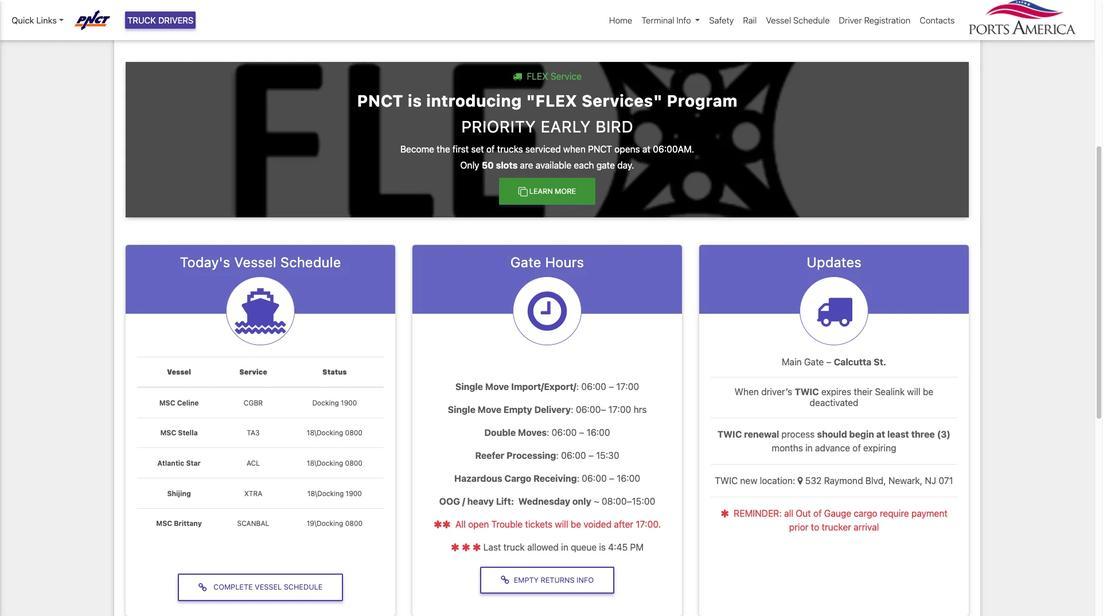 Task type: locate. For each thing, give the bounding box(es) containing it.
single for single move empty delivery : 06:00– 17:00 hrs
[[448, 404, 476, 415]]

1 horizontal spatial of
[[814, 509, 822, 519]]

2 vertical spatial 18\docking
[[307, 489, 344, 498]]

pnct is introducing "flex services" program
[[357, 91, 738, 110]]

: up receiving
[[556, 450, 559, 461]]

1 vertical spatial single
[[448, 404, 476, 415]]

to right prior
[[811, 522, 820, 533]]

0 horizontal spatial link image
[[198, 583, 211, 592]]

0 horizontal spatial to
[[419, 22, 428, 32]]

1 horizontal spatial in
[[806, 443, 813, 453]]

schedule inside complete vessel schedule link
[[284, 583, 323, 592]]

2 horizontal spatial of
[[853, 443, 861, 453]]

1 vertical spatial service
[[239, 368, 267, 377]]

06:00 down delivery
[[552, 427, 577, 438]]

18\docking for xtra
[[307, 489, 344, 498]]

1 vertical spatial 17:00
[[609, 404, 631, 415]]

0 vertical spatial in
[[806, 443, 813, 453]]

1900 right the docking
[[341, 399, 357, 407]]

(888)
[[541, 22, 565, 32]]

will inside "expires their sealink will be deactivated"
[[907, 387, 921, 397]]

50
[[482, 160, 494, 171]]

0 vertical spatial 17:00
[[617, 381, 639, 392]]

gate left hours at the top of the page
[[511, 254, 541, 270]]

1 horizontal spatial link image
[[501, 576, 514, 585]]

0800
[[345, 429, 363, 437], [345, 459, 363, 468], [345, 519, 363, 528]]

link image inside empty returns info link
[[501, 576, 514, 585]]

17:00 up 'hrs'
[[617, 381, 639, 392]]

in left 'queue'
[[561, 542, 569, 552]]

link image down truck
[[501, 576, 514, 585]]

1 horizontal spatial pnct
[[588, 144, 612, 155]]

0 vertical spatial msc
[[159, 399, 175, 407]]

0 vertical spatial is
[[408, 91, 422, 110]]

pm
[[630, 542, 644, 552]]

vessel right today's in the top of the page
[[234, 254, 277, 270]]

1 vertical spatial pnct
[[588, 144, 612, 155]]

star
[[186, 459, 201, 468]]

17:00 left 'hrs'
[[609, 404, 631, 415]]

reefer processing : 06:00 – 15:30
[[475, 450, 620, 461]]

is
[[408, 91, 422, 110], [599, 542, 606, 552]]

0 horizontal spatial at
[[643, 144, 651, 155]]

0 vertical spatial at
[[643, 144, 651, 155]]

msc left stella
[[160, 429, 176, 437]]

move
[[485, 381, 509, 392], [478, 404, 502, 415]]

–
[[827, 357, 832, 367], [609, 381, 614, 392], [579, 427, 584, 438], [589, 450, 594, 461], [609, 473, 615, 484]]

1900 up 19\docking 0800
[[346, 489, 362, 498]]

in down process
[[806, 443, 813, 453]]

16:00 down 06:00–
[[587, 427, 610, 438]]

to
[[419, 22, 428, 32], [811, 522, 820, 533]]

heavy
[[468, 496, 494, 507]]

2 vertical spatial twic
[[715, 476, 738, 486]]

info right terminal on the top of the page
[[677, 15, 691, 25]]

(3)
[[937, 429, 951, 440]]

1 vertical spatial schedule
[[280, 254, 341, 270]]

16:00 up 08:00–15:00 at the right of page
[[617, 473, 640, 484]]

0 vertical spatial pnct
[[357, 91, 403, 110]]

move for import/export/
[[485, 381, 509, 392]]

0 vertical spatial 18\docking 0800
[[307, 429, 363, 437]]

receiving
[[534, 473, 577, 484]]

1 horizontal spatial be
[[923, 387, 934, 397]]

0 vertical spatial 1900
[[341, 399, 357, 407]]

when
[[563, 144, 586, 155]]

1 horizontal spatial will
[[907, 387, 921, 397]]

priority early bird
[[461, 117, 634, 136]]

schedule inside vessel schedule link
[[794, 15, 830, 25]]

:
[[577, 381, 579, 392], [571, 404, 574, 415], [547, 427, 549, 438], [556, 450, 559, 461], [577, 473, 580, 484]]

sealink
[[875, 387, 905, 397]]

2 vertical spatial of
[[814, 509, 822, 519]]

18\docking 0800 for ta3
[[307, 429, 363, 437]]

is left 4:45 on the right bottom of page
[[599, 542, 606, 552]]

1 vertical spatial 1900
[[346, 489, 362, 498]]

0 vertical spatial move
[[485, 381, 509, 392]]

link image inside complete vessel schedule link
[[198, 583, 211, 592]]

18\docking
[[307, 429, 343, 437], [307, 459, 343, 468], [307, 489, 344, 498]]

prior
[[789, 522, 809, 533]]

truck image
[[513, 71, 522, 81]]

service up "flex
[[551, 71, 582, 81]]

message
[[482, 22, 524, 32]]

day.
[[618, 160, 634, 171]]

of inside become the first set of trucks serviced when pnct opens at 06:00am. only 50 slots are available each gate day.
[[487, 144, 495, 155]]

0 horizontal spatial of
[[487, 144, 495, 155]]

driver
[[839, 15, 862, 25]]

link image
[[501, 576, 514, 585], [198, 583, 211, 592]]

flex service
[[525, 71, 582, 81]]

introducing
[[426, 91, 522, 110]]

will
[[907, 387, 921, 397], [555, 519, 568, 529]]

0 vertical spatial schedule
[[794, 15, 830, 25]]

2 vertical spatial 0800
[[345, 519, 363, 528]]

1 vertical spatial gate
[[804, 357, 824, 367]]

18\docking 1900
[[307, 489, 362, 498]]

2 18\docking 0800 from the top
[[307, 459, 363, 468]]

17:00
[[617, 381, 639, 392], [609, 404, 631, 415]]

of right set
[[487, 144, 495, 155]]

hours
[[545, 254, 584, 270]]

require
[[880, 509, 909, 519]]

1 vertical spatial of
[[853, 443, 861, 453]]

0 vertical spatial 18\docking
[[307, 429, 343, 437]]

service up cgbr
[[239, 368, 267, 377]]

0 vertical spatial 0800
[[345, 429, 363, 437]]

at inside twic renewal process should begin  at least three (3) months in advance of expiring
[[877, 429, 885, 440]]

contacts link
[[915, 9, 960, 31]]

truck drivers
[[127, 15, 194, 25]]

0 vertical spatial info
[[677, 15, 691, 25]]

18\docking 0800 down docking 1900
[[307, 429, 363, 437]]

1 vertical spatial in
[[561, 542, 569, 552]]

acl
[[247, 459, 260, 468]]

driver to send text message to (888) 490-2226 with ticket number
[[385, 22, 710, 32]]

more
[[555, 187, 576, 196]]

18\docking up the 19\docking
[[307, 489, 344, 498]]

1 vertical spatial at
[[877, 429, 885, 440]]

truck
[[504, 542, 525, 552]]

be right the sealink
[[923, 387, 934, 397]]

1900
[[341, 399, 357, 407], [346, 489, 362, 498]]

vessel
[[766, 15, 791, 25], [234, 254, 277, 270], [167, 368, 191, 377], [255, 583, 282, 592]]

processing
[[507, 450, 556, 461]]

0 vertical spatial gate
[[511, 254, 541, 270]]

vessel right rail
[[766, 15, 791, 25]]

is up become
[[408, 91, 422, 110]]

updates
[[807, 254, 862, 270]]

1 vertical spatial to
[[811, 522, 820, 533]]

send
[[430, 22, 454, 32]]

service
[[551, 71, 582, 81], [239, 368, 267, 377]]

1 horizontal spatial is
[[599, 542, 606, 552]]

in inside twic renewal process should begin  at least three (3) months in advance of expiring
[[806, 443, 813, 453]]

info right "returns"
[[577, 576, 594, 585]]

19\docking 0800
[[307, 519, 363, 528]]

: down single move empty delivery : 06:00– 17:00 hrs at the bottom of the page
[[547, 427, 549, 438]]

1 horizontal spatial at
[[877, 429, 885, 440]]

trucks
[[497, 144, 523, 155]]

0800 right the 19\docking
[[345, 519, 363, 528]]

vessel schedule
[[766, 15, 830, 25]]

link image for empty returns info
[[501, 576, 514, 585]]

1 vertical spatial 18\docking 0800
[[307, 459, 363, 468]]

twic up the deactivated
[[795, 387, 819, 397]]

pnct
[[357, 91, 403, 110], [588, 144, 612, 155]]

voided
[[584, 519, 612, 529]]

18\docking 0800
[[307, 429, 363, 437], [307, 459, 363, 468]]

terminal
[[642, 15, 675, 25]]

2 0800 from the top
[[345, 459, 363, 468]]

oog
[[439, 496, 460, 507]]

of right out
[[814, 509, 822, 519]]

twic left renewal
[[718, 429, 742, 440]]

0800 down docking 1900
[[345, 429, 363, 437]]

expires
[[822, 387, 852, 397]]

0 vertical spatial to
[[419, 22, 428, 32]]

1 vertical spatial will
[[555, 519, 568, 529]]

will right tickets
[[555, 519, 568, 529]]

18\docking up 18\docking 1900 in the left of the page
[[307, 459, 343, 468]]

1 vertical spatial be
[[571, 519, 581, 529]]

program
[[667, 91, 738, 110]]

st.
[[874, 357, 887, 367]]

3 0800 from the top
[[345, 519, 363, 528]]

twic left new
[[715, 476, 738, 486]]

19\docking
[[307, 519, 343, 528]]

0 horizontal spatial will
[[555, 519, 568, 529]]

1 vertical spatial msc
[[160, 429, 176, 437]]

newark,
[[889, 476, 923, 486]]

link image left complete
[[198, 583, 211, 592]]

1 0800 from the top
[[345, 429, 363, 437]]

1 horizontal spatial service
[[551, 71, 582, 81]]

twic for renewal
[[718, 429, 742, 440]]

0800 up 18\docking 1900 in the left of the page
[[345, 459, 363, 468]]

advance
[[815, 443, 850, 453]]

at right opens
[[643, 144, 651, 155]]

be
[[923, 387, 934, 397], [571, 519, 581, 529]]

to
[[526, 22, 539, 32]]

rail
[[743, 15, 757, 25]]

hrs
[[634, 404, 647, 415]]

empty up 'moves'
[[504, 404, 532, 415]]

0 vertical spatial be
[[923, 387, 934, 397]]

oog / heavy lift:  wednesday only ~ 08:00–15:00
[[439, 496, 655, 507]]

1 vertical spatial move
[[478, 404, 502, 415]]

msc left brittany
[[156, 519, 172, 528]]

payment
[[912, 509, 948, 519]]

driver registration
[[839, 15, 911, 25]]

ta3
[[247, 429, 260, 437]]

raymond
[[824, 476, 863, 486]]

0 vertical spatial empty
[[504, 404, 532, 415]]

1 vertical spatial 18\docking
[[307, 459, 343, 468]]

months
[[772, 443, 803, 453]]

opens
[[615, 144, 640, 155]]

twic inside twic renewal process should begin  at least three (3) months in advance of expiring
[[718, 429, 742, 440]]

1 horizontal spatial 16:00
[[617, 473, 640, 484]]

gate right "main"
[[804, 357, 824, 367]]

2 vertical spatial msc
[[156, 519, 172, 528]]

schedule for complete vessel schedule
[[284, 583, 323, 592]]

1 vertical spatial 16:00
[[617, 473, 640, 484]]

single
[[456, 381, 483, 392], [448, 404, 476, 415]]

be inside "expires their sealink will be deactivated"
[[923, 387, 934, 397]]

1 horizontal spatial to
[[811, 522, 820, 533]]

532
[[805, 476, 822, 486]]

empty left "returns"
[[514, 576, 539, 585]]

to inside reminder: all out of gauge cargo require payment prior to trucker arrival
[[811, 522, 820, 533]]

0 vertical spatial will
[[907, 387, 921, 397]]

1 vertical spatial twic
[[718, 429, 742, 440]]

1 18\docking 0800 from the top
[[307, 429, 363, 437]]

0 vertical spatial of
[[487, 144, 495, 155]]

vessel schedule link
[[762, 9, 835, 31]]

are
[[520, 160, 533, 171]]

cgbr
[[244, 399, 263, 407]]

expiring
[[864, 443, 897, 453]]

18\docking 0800 up 18\docking 1900 in the left of the page
[[307, 459, 363, 468]]

today's vessel schedule
[[180, 254, 341, 270]]

clone image
[[519, 187, 528, 196]]

0 horizontal spatial 16:00
[[587, 427, 610, 438]]

to left send
[[419, 22, 428, 32]]

be left voided
[[571, 519, 581, 529]]

only
[[573, 496, 592, 507]]

rail link
[[739, 9, 762, 31]]

0800 for acl
[[345, 459, 363, 468]]

2 vertical spatial schedule
[[284, 583, 323, 592]]

06:00 up ~
[[582, 473, 607, 484]]

0 horizontal spatial info
[[577, 576, 594, 585]]

18\docking down the docking
[[307, 429, 343, 437]]

msc for msc celine
[[159, 399, 175, 407]]

empty returns info link
[[480, 567, 615, 594]]

msc left the celine
[[159, 399, 175, 407]]

complete vessel schedule
[[211, 583, 323, 592]]

at up expiring
[[877, 429, 885, 440]]

0 vertical spatial service
[[551, 71, 582, 81]]

1 vertical spatial 0800
[[345, 459, 363, 468]]

of down begin
[[853, 443, 861, 453]]

set
[[471, 144, 484, 155]]

vessel up msc celine
[[167, 368, 191, 377]]

of inside reminder: all out of gauge cargo require payment prior to trucker arrival
[[814, 509, 822, 519]]

will right the sealink
[[907, 387, 921, 397]]

0 horizontal spatial be
[[571, 519, 581, 529]]

: up 06:00–
[[577, 381, 579, 392]]

0 vertical spatial single
[[456, 381, 483, 392]]

trucker
[[822, 522, 852, 533]]

0 horizontal spatial pnct
[[357, 91, 403, 110]]



Task type: vqa. For each thing, say whether or not it's contained in the screenshot.
All open Trouble tickets will be voided after 17:00.
yes



Task type: describe. For each thing, give the bounding box(es) containing it.
1900 for docking 1900
[[341, 399, 357, 407]]

1 vertical spatial info
[[577, 576, 594, 585]]

shijing
[[167, 489, 191, 498]]

drivers
[[158, 15, 194, 25]]

vessel right complete
[[255, 583, 282, 592]]

0 horizontal spatial is
[[408, 91, 422, 110]]

msc for msc stella
[[160, 429, 176, 437]]

of inside twic renewal process should begin  at least three (3) months in advance of expiring
[[853, 443, 861, 453]]

twic new location:
[[715, 476, 798, 486]]

become
[[400, 144, 434, 155]]

msc for msc brittany
[[156, 519, 172, 528]]

allowed
[[527, 542, 559, 552]]

hazardous
[[454, 473, 502, 484]]

071
[[939, 476, 954, 486]]

17:00 for 06:00–
[[609, 404, 631, 415]]

18\docking 0800 for acl
[[307, 459, 363, 468]]

celine
[[177, 399, 199, 407]]

18\docking for acl
[[307, 459, 343, 468]]

/
[[462, 496, 465, 507]]

today's
[[180, 254, 230, 270]]

15:30
[[596, 450, 620, 461]]

main gate – calcutta st.
[[782, 357, 887, 367]]

after
[[614, 519, 634, 529]]

532 raymond blvd, newark, nj 071
[[805, 476, 954, 486]]

pnct inside become the first set of trucks serviced when pnct opens at 06:00am. only 50 slots are available each gate day.
[[588, 144, 612, 155]]

flex
[[527, 71, 548, 81]]

1 horizontal spatial info
[[677, 15, 691, 25]]

when
[[735, 387, 759, 397]]

bird
[[596, 117, 634, 136]]

brittany
[[174, 519, 202, 528]]

single move import/export/ : 06:00 – 17:00
[[456, 381, 639, 392]]

at inside become the first set of trucks serviced when pnct opens at 06:00am. only 50 slots are available each gate day.
[[643, 144, 651, 155]]

moves
[[518, 427, 547, 438]]

0 horizontal spatial gate
[[511, 254, 541, 270]]

06:00 up 06:00–
[[582, 381, 607, 392]]

when driver's twic
[[735, 387, 819, 397]]

priority
[[461, 117, 536, 136]]

docking 1900
[[312, 399, 357, 407]]

available
[[536, 160, 572, 171]]

all open trouble tickets will be voided after 17:00.
[[453, 519, 661, 529]]

single for single move import/export/ : 06:00 – 17:00
[[456, 381, 483, 392]]

trouble
[[492, 519, 523, 529]]

atlantic
[[157, 459, 184, 468]]

hazardous cargo receiving :  06:00 – 16:00
[[454, 473, 640, 484]]

open
[[468, 519, 489, 529]]

twic renewal process should begin  at least three (3) months in advance of expiring
[[718, 429, 951, 453]]

status
[[323, 368, 347, 377]]

import/export/
[[511, 381, 577, 392]]

schedule for today's vessel schedule
[[280, 254, 341, 270]]

"flex
[[526, 91, 577, 110]]

490-
[[567, 22, 588, 32]]

serviced
[[526, 144, 561, 155]]

contacts
[[920, 15, 955, 25]]

0 horizontal spatial service
[[239, 368, 267, 377]]

0800 for ta3
[[345, 429, 363, 437]]

calcutta
[[834, 357, 872, 367]]

truck
[[127, 15, 156, 25]]

2226
[[588, 22, 610, 32]]

number
[[671, 22, 710, 32]]

06:00 up receiving
[[561, 450, 586, 461]]

home
[[609, 15, 633, 25]]

begin
[[850, 429, 874, 440]]

reminder: all out of gauge cargo require payment prior to trucker arrival
[[734, 509, 948, 533]]

move for empty
[[478, 404, 502, 415]]

main
[[782, 357, 802, 367]]

18\docking for ta3
[[307, 429, 343, 437]]

1 vertical spatial empty
[[514, 576, 539, 585]]

safety
[[709, 15, 734, 25]]

tickets
[[525, 519, 553, 529]]

should
[[817, 429, 847, 440]]

gate hours
[[511, 254, 584, 270]]

truck drivers link
[[125, 11, 196, 29]]

0 vertical spatial twic
[[795, 387, 819, 397]]

link image for complete vessel schedule
[[198, 583, 211, 592]]

0800 for scanbal
[[345, 519, 363, 528]]

empty returns info
[[514, 576, 594, 585]]

gate
[[597, 160, 615, 171]]

17:00 for –
[[617, 381, 639, 392]]

wednesday
[[519, 496, 570, 507]]

complete vessel schedule link
[[178, 574, 343, 601]]

06:00am.
[[653, 144, 694, 155]]

process
[[782, 429, 815, 440]]

new
[[741, 476, 758, 486]]

twic for new
[[715, 476, 738, 486]]

0 vertical spatial 16:00
[[587, 427, 610, 438]]

xtra
[[244, 489, 262, 498]]

first
[[453, 144, 469, 155]]

services"
[[582, 91, 663, 110]]

driver registration link
[[835, 9, 915, 31]]

terminal info link
[[637, 9, 705, 31]]

: left 06:00–
[[571, 404, 574, 415]]

0 horizontal spatial in
[[561, 542, 569, 552]]

least
[[888, 429, 909, 440]]

last
[[484, 542, 501, 552]]

reminder:
[[734, 509, 782, 519]]

08:00–15:00
[[602, 496, 655, 507]]

driver's
[[762, 387, 793, 397]]

deactivated
[[810, 398, 859, 408]]

out
[[796, 509, 811, 519]]

~
[[594, 496, 600, 507]]

last truck allowed in queue is 4:45 pm
[[484, 542, 644, 552]]

returns
[[541, 576, 575, 585]]

cargo
[[854, 509, 878, 519]]

1 horizontal spatial gate
[[804, 357, 824, 367]]

only
[[460, 160, 480, 171]]

1 vertical spatial is
[[599, 542, 606, 552]]

terminal info
[[642, 15, 691, 25]]

quick links
[[11, 15, 57, 25]]

links
[[36, 15, 57, 25]]

: up only on the right of page
[[577, 473, 580, 484]]

1900 for 18\docking 1900
[[346, 489, 362, 498]]



